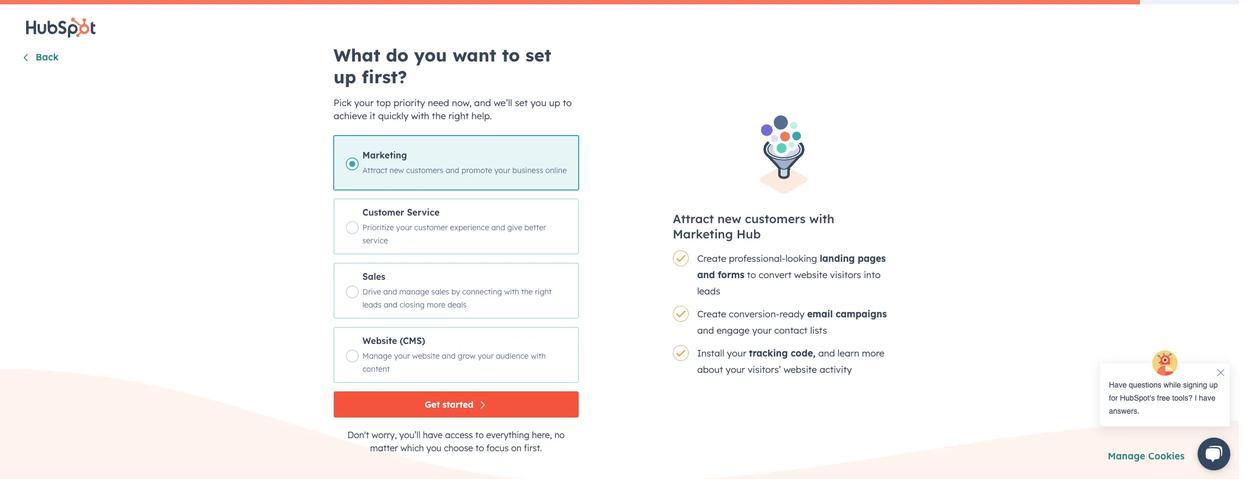 Task type: vqa. For each thing, say whether or not it's contained in the screenshot.
WITH in the Pick your top priority need now, and we'll set you up to achieve it quickly with the right help.
yes



Task type: describe. For each thing, give the bounding box(es) containing it.
pages
[[858, 253, 886, 264]]

your inside customer service prioritize your customer experience and give better service
[[396, 223, 412, 233]]

(cms)
[[400, 336, 425, 347]]

business
[[513, 166, 543, 176]]

need
[[428, 97, 449, 109]]

marketing inside attract new customers with marketing hub
[[673, 227, 733, 242]]

create for create professional-looking
[[697, 253, 726, 264]]

leads inside to convert website visitors into leads
[[697, 286, 721, 297]]

cookies
[[1148, 450, 1185, 462]]

email
[[807, 308, 833, 320]]

manage cookies
[[1108, 450, 1185, 462]]

here,
[[532, 430, 552, 441]]

and inside marketing attract new customers and promote your business online
[[446, 166, 460, 176]]

1 vertical spatial manage
[[1108, 450, 1146, 462]]

worry,
[[372, 430, 397, 441]]

attract inside marketing attract new customers and promote your business online
[[363, 166, 388, 176]]

everything
[[486, 430, 530, 441]]

contact
[[775, 325, 808, 336]]

pick your top priority need now, and we'll set you up to achieve it quickly with the right help.
[[334, 97, 572, 122]]

content
[[363, 364, 390, 374]]

want
[[453, 44, 497, 66]]

better
[[525, 223, 546, 233]]

with inside website (cms) manage your website and grow your audience with content
[[531, 351, 546, 361]]

don't
[[348, 430, 369, 441]]

website
[[363, 336, 397, 347]]

your inside create conversion-ready email campaigns and engage your contact lists
[[753, 325, 772, 336]]

sales
[[363, 271, 386, 282]]

top
[[376, 97, 391, 109]]

which
[[400, 443, 424, 454]]

customer service prioritize your customer experience and give better service
[[363, 207, 546, 246]]

with inside pick your top priority need now, and we'll set you up to achieve it quickly with the right help.
[[411, 110, 429, 122]]

step 12 of 12 progress bar
[[0, 0, 1140, 4]]

promote
[[462, 166, 492, 176]]

marketing inside marketing attract new customers and promote your business online
[[363, 150, 407, 161]]

focus
[[487, 443, 509, 454]]

sales
[[431, 287, 449, 297]]

create conversion-ready email campaigns and engage your contact lists
[[697, 308, 887, 336]]

first?
[[362, 66, 407, 88]]

service
[[407, 207, 440, 218]]

on
[[511, 443, 522, 454]]

visitors'
[[748, 364, 781, 375]]

up inside what do you want to set up first?
[[334, 66, 356, 88]]

and inside pick your top priority need now, and we'll set you up to achieve it quickly with the right help.
[[474, 97, 491, 109]]

first.
[[524, 443, 542, 454]]

tracking
[[749, 348, 788, 359]]

don't worry, you'll have access to everything here, no matter which you choose to focus on first.
[[348, 430, 565, 454]]

manage
[[399, 287, 429, 297]]

experience
[[450, 223, 489, 233]]

pick
[[334, 97, 352, 109]]

website inside website (cms) manage your website and grow your audience with content
[[412, 351, 440, 361]]

about
[[697, 364, 723, 375]]

code,
[[791, 348, 816, 359]]

website inside to convert website visitors into leads
[[794, 269, 828, 281]]

conversion-
[[729, 308, 780, 320]]

access
[[445, 430, 473, 441]]

landing pages and forms
[[697, 253, 886, 281]]

back button
[[22, 51, 59, 65]]

service
[[363, 236, 388, 246]]

do
[[386, 44, 409, 66]]

lists
[[810, 325, 827, 336]]

sales drive and manage sales by connecting with the right leads and closing more deals
[[363, 271, 552, 310]]

priority
[[394, 97, 425, 109]]

quickly
[[378, 110, 409, 122]]

with inside attract new customers with marketing hub
[[809, 211, 835, 227]]

and inside customer service prioritize your customer experience and give better service
[[491, 223, 505, 233]]

you inside pick your top priority need now, and we'll set you up to achieve it quickly with the right help.
[[531, 97, 547, 109]]

your right the grow
[[478, 351, 494, 361]]

give
[[507, 223, 522, 233]]

audience
[[496, 351, 529, 361]]

more inside and learn more about your visitors' website activity
[[862, 348, 885, 359]]

what do you want to set up first?
[[334, 44, 551, 88]]

closing
[[400, 300, 425, 310]]

you'll
[[399, 430, 421, 441]]

get started button
[[334, 392, 579, 418]]

engage
[[717, 325, 750, 336]]

grow
[[458, 351, 476, 361]]

create professional-looking
[[697, 253, 820, 264]]

up inside pick your top priority need now, and we'll set you up to achieve it quickly with the right help.
[[549, 97, 560, 109]]

learn
[[838, 348, 860, 359]]

it
[[370, 110, 376, 122]]

new inside attract new customers with marketing hub
[[718, 211, 742, 227]]

and inside landing pages and forms
[[697, 269, 715, 281]]

customers inside marketing attract new customers and promote your business online
[[406, 166, 444, 176]]

hubspot image
[[26, 17, 96, 37]]

attract inside attract new customers with marketing hub
[[673, 211, 714, 227]]



Task type: locate. For each thing, give the bounding box(es) containing it.
connecting
[[462, 287, 502, 297]]

1 horizontal spatial right
[[535, 287, 552, 297]]

None radio
[[334, 136, 579, 190], [334, 263, 579, 319], [334, 136, 579, 190], [334, 263, 579, 319]]

and learn more about your visitors' website activity
[[697, 348, 885, 375]]

forms
[[718, 269, 745, 281]]

and inside create conversion-ready email campaigns and engage your contact lists
[[697, 325, 714, 336]]

1 vertical spatial marketing
[[673, 227, 733, 242]]

website
[[794, 269, 828, 281], [412, 351, 440, 361], [784, 364, 817, 375]]

your down engage
[[727, 348, 747, 359]]

you right do
[[414, 44, 447, 66]]

to inside to convert website visitors into leads
[[747, 269, 756, 281]]

you inside don't worry, you'll have access to everything here, no matter which you choose to focus on first.
[[427, 443, 442, 454]]

you
[[414, 44, 447, 66], [531, 97, 547, 109], [427, 443, 442, 454]]

leads down drive
[[363, 300, 382, 310]]

back
[[36, 51, 59, 62]]

ready
[[780, 308, 805, 320]]

get
[[425, 399, 440, 410]]

and left closing
[[384, 300, 398, 310]]

online
[[546, 166, 567, 176]]

customer
[[363, 207, 404, 218]]

None radio
[[334, 199, 579, 254], [334, 327, 579, 383], [334, 199, 579, 254], [334, 327, 579, 383]]

looking
[[786, 253, 817, 264]]

0 vertical spatial leads
[[697, 286, 721, 297]]

manage
[[363, 351, 392, 361], [1108, 450, 1146, 462]]

now,
[[452, 97, 472, 109]]

more down sales
[[427, 300, 445, 310]]

create up forms
[[697, 253, 726, 264]]

you inside what do you want to set up first?
[[414, 44, 447, 66]]

website inside and learn more about your visitors' website activity
[[784, 364, 817, 375]]

0 vertical spatial marketing
[[363, 150, 407, 161]]

and inside and learn more about your visitors' website activity
[[818, 348, 835, 359]]

0 vertical spatial website
[[794, 269, 828, 281]]

0 vertical spatial manage
[[363, 351, 392, 361]]

1 vertical spatial attract
[[673, 211, 714, 227]]

0 horizontal spatial new
[[390, 166, 404, 176]]

1 vertical spatial customers
[[745, 211, 806, 227]]

website down looking on the right of the page
[[794, 269, 828, 281]]

attract
[[363, 166, 388, 176], [673, 211, 714, 227]]

customers
[[406, 166, 444, 176], [745, 211, 806, 227]]

1 vertical spatial the
[[521, 287, 533, 297]]

leads down forms
[[697, 286, 721, 297]]

up right we'll at the left top of the page
[[549, 97, 560, 109]]

customers inside attract new customers with marketing hub
[[745, 211, 806, 227]]

with right connecting
[[504, 287, 519, 297]]

create inside create conversion-ready email campaigns and engage your contact lists
[[697, 308, 726, 320]]

your up "it"
[[354, 97, 374, 109]]

the inside "sales drive and manage sales by connecting with the right leads and closing more deals"
[[521, 287, 533, 297]]

started
[[443, 399, 474, 410]]

and up install
[[697, 325, 714, 336]]

new
[[390, 166, 404, 176], [718, 211, 742, 227]]

we'll
[[494, 97, 512, 109]]

new up professional- at the right of page
[[718, 211, 742, 227]]

1 vertical spatial new
[[718, 211, 742, 227]]

0 vertical spatial attract
[[363, 166, 388, 176]]

1 vertical spatial leads
[[363, 300, 382, 310]]

website down "code,"
[[784, 364, 817, 375]]

customers up service
[[406, 166, 444, 176]]

leads
[[697, 286, 721, 297], [363, 300, 382, 310]]

and inside website (cms) manage your website and grow your audience with content
[[442, 351, 456, 361]]

0 vertical spatial create
[[697, 253, 726, 264]]

your inside pick your top priority need now, and we'll set you up to achieve it quickly with the right help.
[[354, 97, 374, 109]]

and up help.
[[474, 97, 491, 109]]

attract new customers with marketing hub
[[673, 211, 835, 242]]

more
[[427, 300, 445, 310], [862, 348, 885, 359]]

achieve
[[334, 110, 367, 122]]

new inside marketing attract new customers and promote your business online
[[390, 166, 404, 176]]

create for create conversion-ready email campaigns and engage your contact lists
[[697, 308, 726, 320]]

have
[[423, 430, 443, 441]]

and left give
[[491, 223, 505, 233]]

what
[[334, 44, 380, 66]]

2 vertical spatial you
[[427, 443, 442, 454]]

right
[[449, 110, 469, 122], [535, 287, 552, 297]]

with up landing
[[809, 211, 835, 227]]

by
[[452, 287, 460, 297]]

convert
[[759, 269, 792, 281]]

your down service
[[396, 223, 412, 233]]

1 horizontal spatial manage
[[1108, 450, 1146, 462]]

visitors
[[830, 269, 861, 281]]

matter
[[370, 443, 398, 454]]

1 horizontal spatial new
[[718, 211, 742, 227]]

and left the grow
[[442, 351, 456, 361]]

into
[[864, 269, 881, 281]]

campaigns
[[836, 308, 887, 320]]

0 horizontal spatial leads
[[363, 300, 382, 310]]

customer
[[414, 223, 448, 233]]

the inside pick your top priority need now, and we'll set you up to achieve it quickly with the right help.
[[432, 110, 446, 122]]

1 vertical spatial create
[[697, 308, 726, 320]]

get started
[[425, 399, 474, 410]]

1 vertical spatial right
[[535, 287, 552, 297]]

drive
[[363, 287, 381, 297]]

and left forms
[[697, 269, 715, 281]]

with inside "sales drive and manage sales by connecting with the right leads and closing more deals"
[[504, 287, 519, 297]]

1 horizontal spatial attract
[[673, 211, 714, 227]]

install
[[697, 348, 725, 359]]

with down priority
[[411, 110, 429, 122]]

0 vertical spatial up
[[334, 66, 356, 88]]

2 vertical spatial website
[[784, 364, 817, 375]]

marketing down "quickly"
[[363, 150, 407, 161]]

manage cookies link
[[1108, 450, 1185, 462]]

1 horizontal spatial up
[[549, 97, 560, 109]]

with
[[411, 110, 429, 122], [809, 211, 835, 227], [504, 287, 519, 297], [531, 351, 546, 361]]

leads inside "sales drive and manage sales by connecting with the right leads and closing more deals"
[[363, 300, 382, 310]]

and left promote
[[446, 166, 460, 176]]

marketing
[[363, 150, 407, 161], [673, 227, 733, 242]]

0 vertical spatial customers
[[406, 166, 444, 176]]

new up customer
[[390, 166, 404, 176]]

your inside marketing attract new customers and promote your business online
[[494, 166, 510, 176]]

1 horizontal spatial marketing
[[673, 227, 733, 242]]

1 vertical spatial more
[[862, 348, 885, 359]]

1 vertical spatial website
[[412, 351, 440, 361]]

create up engage
[[697, 308, 726, 320]]

your right about
[[726, 364, 745, 375]]

2 create from the top
[[697, 308, 726, 320]]

create
[[697, 253, 726, 264], [697, 308, 726, 320]]

with right audience
[[531, 351, 546, 361]]

up up pick
[[334, 66, 356, 88]]

you down have
[[427, 443, 442, 454]]

more right the learn
[[862, 348, 885, 359]]

deals
[[448, 300, 467, 310]]

the down need
[[432, 110, 446, 122]]

manage up content
[[363, 351, 392, 361]]

customers up create professional-looking
[[745, 211, 806, 227]]

to convert website visitors into leads
[[697, 269, 881, 297]]

1 horizontal spatial customers
[[745, 211, 806, 227]]

0 vertical spatial new
[[390, 166, 404, 176]]

and up activity
[[818, 348, 835, 359]]

activity
[[820, 364, 852, 375]]

prioritize
[[363, 223, 394, 233]]

your inside and learn more about your visitors' website activity
[[726, 364, 745, 375]]

0 horizontal spatial customers
[[406, 166, 444, 176]]

1 horizontal spatial the
[[521, 287, 533, 297]]

0 horizontal spatial the
[[432, 110, 446, 122]]

the right connecting
[[521, 287, 533, 297]]

the
[[432, 110, 446, 122], [521, 287, 533, 297]]

marketing attract new customers and promote your business online
[[363, 150, 567, 176]]

your down conversion-
[[753, 325, 772, 336]]

1 vertical spatial set
[[515, 97, 528, 109]]

0 horizontal spatial right
[[449, 110, 469, 122]]

up
[[334, 66, 356, 88], [549, 97, 560, 109]]

and right drive
[[383, 287, 397, 297]]

0 vertical spatial you
[[414, 44, 447, 66]]

choose
[[444, 443, 473, 454]]

manage left cookies
[[1108, 450, 1146, 462]]

set inside what do you want to set up first?
[[526, 44, 551, 66]]

marketing left hub
[[673, 227, 733, 242]]

chat widget region
[[1089, 350, 1239, 479]]

1 vertical spatial up
[[549, 97, 560, 109]]

your
[[354, 97, 374, 109], [494, 166, 510, 176], [396, 223, 412, 233], [753, 325, 772, 336], [727, 348, 747, 359], [394, 351, 410, 361], [478, 351, 494, 361], [726, 364, 745, 375]]

website down '(cms)'
[[412, 351, 440, 361]]

0 horizontal spatial up
[[334, 66, 356, 88]]

1 vertical spatial you
[[531, 97, 547, 109]]

0 horizontal spatial attract
[[363, 166, 388, 176]]

1 create from the top
[[697, 253, 726, 264]]

manage inside website (cms) manage your website and grow your audience with content
[[363, 351, 392, 361]]

to inside pick your top priority need now, and we'll set you up to achieve it quickly with the right help.
[[563, 97, 572, 109]]

help.
[[472, 110, 492, 122]]

right inside "sales drive and manage sales by connecting with the right leads and closing more deals"
[[535, 287, 552, 297]]

website (cms) manage your website and grow your audience with content
[[363, 336, 546, 374]]

0 horizontal spatial manage
[[363, 351, 392, 361]]

0 horizontal spatial more
[[427, 300, 445, 310]]

0 vertical spatial right
[[449, 110, 469, 122]]

right inside pick your top priority need now, and we'll set you up to achieve it quickly with the right help.
[[449, 110, 469, 122]]

and
[[474, 97, 491, 109], [446, 166, 460, 176], [491, 223, 505, 233], [697, 269, 715, 281], [383, 287, 397, 297], [384, 300, 398, 310], [697, 325, 714, 336], [818, 348, 835, 359], [442, 351, 456, 361]]

set inside pick your top priority need now, and we'll set you up to achieve it quickly with the right help.
[[515, 97, 528, 109]]

to
[[502, 44, 520, 66], [563, 97, 572, 109], [747, 269, 756, 281], [475, 430, 484, 441], [476, 443, 484, 454]]

1 horizontal spatial leads
[[697, 286, 721, 297]]

no
[[555, 430, 565, 441]]

0 vertical spatial the
[[432, 110, 446, 122]]

your down '(cms)'
[[394, 351, 410, 361]]

0 vertical spatial set
[[526, 44, 551, 66]]

landing
[[820, 253, 855, 264]]

1 horizontal spatial more
[[862, 348, 885, 359]]

your right promote
[[494, 166, 510, 176]]

0 vertical spatial more
[[427, 300, 445, 310]]

to inside what do you want to set up first?
[[502, 44, 520, 66]]

0 horizontal spatial marketing
[[363, 150, 407, 161]]

professional-
[[729, 253, 786, 264]]

hub
[[737, 227, 761, 242]]

install your tracking code,
[[697, 348, 816, 359]]

you right we'll at the left top of the page
[[531, 97, 547, 109]]

more inside "sales drive and manage sales by connecting with the right leads and closing more deals"
[[427, 300, 445, 310]]



